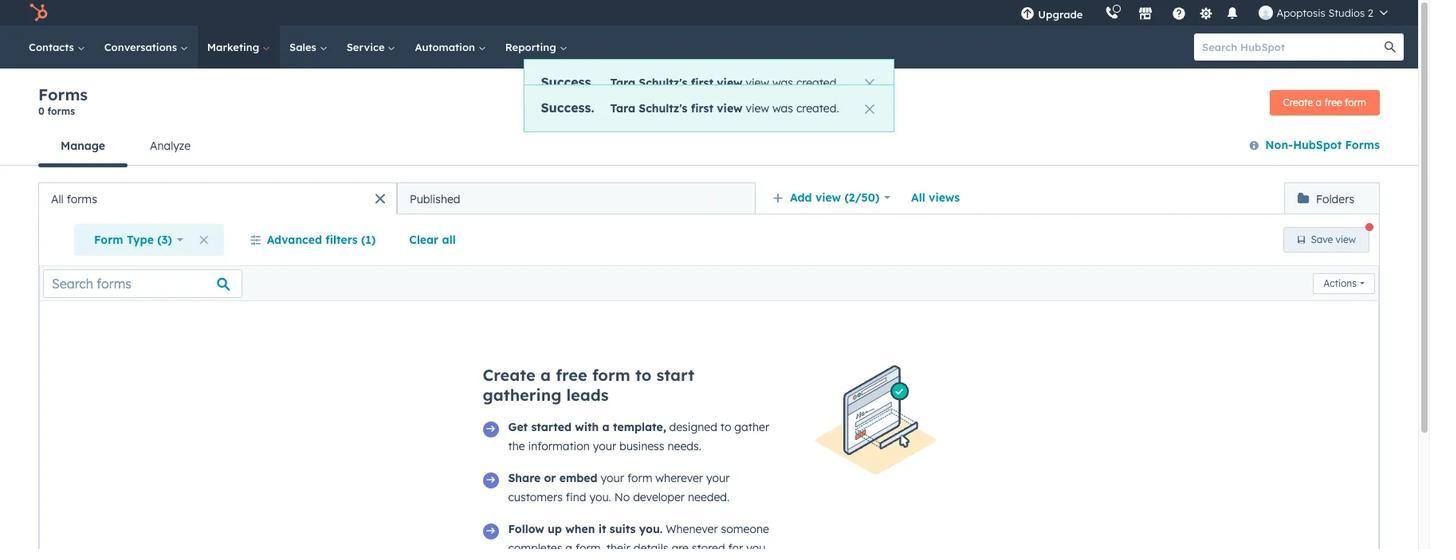 Task type: describe. For each thing, give the bounding box(es) containing it.
your form wherever your customers find you. no developer needed.
[[508, 471, 730, 505]]

free for create a free form
[[1325, 96, 1343, 108]]

designed
[[670, 420, 718, 435]]

menu containing apoptosis studios 2
[[1010, 0, 1400, 26]]

apoptosis studios 2
[[1277, 6, 1374, 19]]

get
[[508, 420, 528, 435]]

form for create a free form to start gathering leads
[[592, 365, 631, 385]]

form inside your form wherever your customers find you. no developer needed.
[[628, 471, 653, 486]]

leads
[[567, 385, 609, 405]]

1 success. alert from the top
[[524, 59, 895, 107]]

forms 0 forms
[[38, 85, 88, 117]]

1 vertical spatial you.
[[639, 522, 663, 537]]

whenever someone completes a form, their details are stored for yo
[[508, 522, 769, 550]]

wherever
[[656, 471, 704, 486]]

reporting
[[505, 41, 559, 53]]

success. for close icon
[[541, 100, 595, 116]]

contacts
[[29, 41, 77, 53]]

marketing
[[207, 41, 262, 53]]

reporting link
[[496, 26, 577, 69]]

your up needed.
[[707, 471, 730, 486]]

forms inside forms 0 forms
[[47, 105, 75, 117]]

Search HubSpot search field
[[1195, 33, 1390, 61]]

marketing link
[[198, 26, 280, 69]]

hubspot image
[[29, 3, 48, 22]]

(2/50)
[[845, 191, 880, 205]]

help button
[[1166, 0, 1193, 26]]

advanced filters (1)
[[267, 233, 376, 247]]

all views link
[[901, 182, 971, 214]]

filters
[[326, 233, 358, 247]]

create for create a free form to start gathering leads
[[483, 365, 536, 385]]

settings link
[[1197, 4, 1217, 21]]

automation
[[415, 41, 478, 53]]

schultz's for close icon
[[639, 101, 688, 116]]

the
[[508, 439, 525, 454]]

for
[[729, 542, 744, 550]]

close image
[[865, 79, 875, 89]]

designed to gather the information your business needs.
[[508, 420, 770, 454]]

tara schultz's first view view was created. for close image at the top of page
[[611, 76, 839, 90]]

non‑hubspot forms
[[1266, 138, 1381, 152]]

2 success. alert from the top
[[524, 85, 895, 132]]

find
[[566, 490, 587, 505]]

no
[[615, 490, 630, 505]]

a right with
[[603, 420, 610, 435]]

whenever
[[666, 522, 718, 537]]

information
[[528, 439, 590, 454]]

studios
[[1329, 6, 1366, 19]]

conversations
[[104, 41, 180, 53]]

notifications image
[[1226, 7, 1241, 22]]

all for all forms
[[51, 192, 64, 206]]

upgrade image
[[1021, 7, 1035, 22]]

forms banner
[[38, 85, 1381, 127]]

up
[[548, 522, 562, 537]]

marketplaces button
[[1130, 0, 1163, 26]]

or
[[544, 471, 556, 486]]

when
[[566, 522, 595, 537]]

developer
[[633, 490, 685, 505]]

tara schultz image
[[1260, 6, 1274, 20]]

get started with a template,
[[508, 420, 666, 435]]

your inside designed to gather the information your business needs.
[[593, 439, 617, 454]]

advanced
[[267, 233, 322, 247]]

hubspot link
[[19, 3, 60, 22]]

all for all views
[[912, 191, 926, 205]]

advanced filters (1) button
[[240, 224, 386, 256]]

needs.
[[668, 439, 702, 454]]

all forms button
[[38, 183, 397, 215]]

navigation containing manage
[[38, 127, 213, 167]]

sales link
[[280, 26, 337, 69]]

created. for close image at the top of page
[[797, 76, 839, 90]]

gathering
[[483, 385, 562, 405]]

actions
[[1324, 277, 1357, 289]]

are
[[672, 542, 689, 550]]

clear all
[[409, 233, 456, 247]]

all
[[442, 233, 456, 247]]

your up "no"
[[601, 471, 624, 486]]

follow
[[508, 522, 545, 537]]

all views
[[912, 191, 960, 205]]

first for close icon
[[691, 101, 714, 116]]

their
[[607, 542, 631, 550]]

published
[[410, 192, 461, 206]]

close image
[[865, 104, 875, 114]]

tara schultz's first view view was created. for close icon
[[611, 101, 839, 116]]

conversations link
[[95, 26, 198, 69]]

a inside 'button'
[[1316, 96, 1322, 108]]

all forms
[[51, 192, 97, 206]]

analyze button
[[128, 127, 213, 165]]

share or embed
[[508, 471, 598, 486]]

needed.
[[688, 490, 730, 505]]

add
[[790, 191, 812, 205]]

started
[[531, 420, 572, 435]]

form for create a free form
[[1345, 96, 1367, 108]]

search image
[[1385, 41, 1396, 53]]

first for close image at the top of page
[[691, 76, 714, 90]]



Task type: locate. For each thing, give the bounding box(es) containing it.
2 was from the top
[[773, 101, 794, 116]]

tara for close icon
[[611, 101, 636, 116]]

create a free form button
[[1270, 90, 1381, 115]]

0 horizontal spatial forms
[[38, 85, 88, 104]]

menu item
[[1095, 0, 1098, 26]]

help image
[[1173, 7, 1187, 22]]

create up 'get'
[[483, 365, 536, 385]]

create inside create a free form to start gathering leads
[[483, 365, 536, 385]]

0 horizontal spatial to
[[636, 365, 652, 385]]

2 schultz's from the top
[[639, 101, 688, 116]]

automation link
[[406, 26, 496, 69]]

forms right "0"
[[47, 105, 75, 117]]

free inside 'button'
[[1325, 96, 1343, 108]]

was for close icon
[[773, 101, 794, 116]]

schultz's for close image at the top of page
[[639, 76, 688, 90]]

manage button
[[38, 127, 128, 167]]

0 vertical spatial was
[[773, 76, 794, 90]]

schultz's
[[639, 76, 688, 90], [639, 101, 688, 116]]

0 vertical spatial create
[[1284, 96, 1314, 108]]

actions button
[[1314, 273, 1376, 294]]

contacts link
[[19, 26, 95, 69]]

2 tara from the top
[[611, 101, 636, 116]]

you. inside your form wherever your customers find you. no developer needed.
[[590, 490, 612, 505]]

add view (2/50) button
[[762, 182, 901, 214]]

1 horizontal spatial all
[[912, 191, 926, 205]]

apoptosis studios 2 button
[[1250, 0, 1398, 26]]

add view (2/50)
[[790, 191, 880, 205]]

it
[[599, 522, 607, 537]]

2 created. from the top
[[797, 101, 839, 116]]

forms inside button
[[1346, 138, 1381, 152]]

0 horizontal spatial all
[[51, 192, 64, 206]]

create up non‑hubspot
[[1284, 96, 1314, 108]]

first
[[691, 76, 714, 90], [691, 101, 714, 116]]

form,
[[576, 542, 604, 550]]

form up "no"
[[628, 471, 653, 486]]

navigation
[[38, 127, 213, 167]]

0 vertical spatial you.
[[590, 490, 612, 505]]

service link
[[337, 26, 406, 69]]

a inside create a free form to start gathering leads
[[541, 365, 551, 385]]

customers
[[508, 490, 563, 505]]

create a free form
[[1284, 96, 1367, 108]]

form up non‑hubspot forms
[[1345, 96, 1367, 108]]

0 vertical spatial tara schultz's first view view was created.
[[611, 76, 839, 90]]

business
[[620, 439, 665, 454]]

0 vertical spatial forms
[[47, 105, 75, 117]]

to left start
[[636, 365, 652, 385]]

form type (3) button
[[84, 224, 194, 256]]

gather
[[735, 420, 770, 435]]

1 was from the top
[[773, 76, 794, 90]]

your down get started with a template,
[[593, 439, 617, 454]]

1 vertical spatial forms
[[67, 192, 97, 206]]

form inside create a free form to start gathering leads
[[592, 365, 631, 385]]

share
[[508, 471, 541, 486]]

1 tara schultz's first view view was created. from the top
[[611, 76, 839, 90]]

1 horizontal spatial you.
[[639, 522, 663, 537]]

published button
[[397, 183, 756, 215]]

to inside create a free form to start gathering leads
[[636, 365, 652, 385]]

create a free form to start gathering leads
[[483, 365, 695, 405]]

suits
[[610, 522, 636, 537]]

a left leads
[[541, 365, 551, 385]]

non‑hubspot forms button
[[1249, 136, 1381, 156]]

1 success. from the top
[[541, 74, 595, 90]]

clear
[[409, 233, 439, 247]]

1 vertical spatial was
[[773, 101, 794, 116]]

save view
[[1312, 234, 1357, 246]]

start
[[657, 365, 695, 385]]

2 vertical spatial form
[[628, 471, 653, 486]]

1 vertical spatial to
[[721, 420, 732, 435]]

1 tara from the top
[[611, 76, 636, 90]]

create for create a free form
[[1284, 96, 1314, 108]]

0 vertical spatial tara
[[611, 76, 636, 90]]

success.
[[541, 74, 595, 90], [541, 100, 595, 116]]

1 vertical spatial tara
[[611, 101, 636, 116]]

1 first from the top
[[691, 76, 714, 90]]

0 vertical spatial free
[[1325, 96, 1343, 108]]

forms up "0"
[[38, 85, 88, 104]]

created. for close icon
[[797, 101, 839, 116]]

success. alert
[[524, 59, 895, 107], [524, 85, 895, 132]]

2 success. from the top
[[541, 100, 595, 116]]

a up non‑hubspot forms
[[1316, 96, 1322, 108]]

to left gather
[[721, 420, 732, 435]]

Search forms search field
[[43, 269, 242, 298]]

analyze
[[150, 139, 191, 153]]

save view button
[[1284, 227, 1370, 253]]

forms down create a free form 'button'
[[1346, 138, 1381, 152]]

menu
[[1010, 0, 1400, 26]]

view
[[717, 76, 743, 90], [746, 76, 770, 90], [717, 101, 743, 116], [746, 101, 770, 116], [816, 191, 841, 205], [1336, 234, 1357, 246]]

0 horizontal spatial you.
[[590, 490, 612, 505]]

clear all button
[[399, 224, 466, 256]]

1 vertical spatial created.
[[797, 101, 839, 116]]

1 created. from the top
[[797, 76, 839, 90]]

calling icon image
[[1106, 6, 1120, 21]]

type
[[127, 233, 154, 247]]

free
[[1325, 96, 1343, 108], [556, 365, 588, 385]]

1 vertical spatial create
[[483, 365, 536, 385]]

your
[[593, 439, 617, 454], [601, 471, 624, 486], [707, 471, 730, 486]]

0 vertical spatial success.
[[541, 74, 595, 90]]

free up non‑hubspot forms
[[1325, 96, 1343, 108]]

1 vertical spatial free
[[556, 365, 588, 385]]

1 vertical spatial schultz's
[[639, 101, 688, 116]]

view inside button
[[1336, 234, 1357, 246]]

free for create a free form to start gathering leads
[[556, 365, 588, 385]]

free up with
[[556, 365, 588, 385]]

settings image
[[1199, 7, 1214, 21]]

sales
[[290, 41, 320, 53]]

2 tara schultz's first view view was created. from the top
[[611, 101, 839, 116]]

forms inside banner
[[38, 85, 88, 104]]

1 horizontal spatial create
[[1284, 96, 1314, 108]]

0 horizontal spatial free
[[556, 365, 588, 385]]

forms
[[47, 105, 75, 117], [67, 192, 97, 206]]

form up get started with a template,
[[592, 365, 631, 385]]

form type (3)
[[94, 233, 172, 247]]

1 vertical spatial success.
[[541, 100, 595, 116]]

success. for close image at the top of page
[[541, 74, 595, 90]]

you. up details
[[639, 522, 663, 537]]

embed
[[560, 471, 598, 486]]

template,
[[613, 420, 666, 435]]

forms
[[38, 85, 88, 104], [1346, 138, 1381, 152]]

with
[[575, 420, 599, 435]]

1 vertical spatial tara schultz's first view view was created.
[[611, 101, 839, 116]]

1 horizontal spatial to
[[721, 420, 732, 435]]

all inside button
[[51, 192, 64, 206]]

views
[[929, 191, 960, 205]]

create inside 'button'
[[1284, 96, 1314, 108]]

1 schultz's from the top
[[639, 76, 688, 90]]

follow up when it suits you.
[[508, 522, 663, 537]]

1 vertical spatial first
[[691, 101, 714, 116]]

1 vertical spatial form
[[592, 365, 631, 385]]

2
[[1368, 6, 1374, 19]]

forms inside button
[[67, 192, 97, 206]]

apoptosis
[[1277, 6, 1326, 19]]

0
[[38, 105, 45, 117]]

notifications button
[[1220, 0, 1247, 26]]

save
[[1312, 234, 1334, 246]]

tara for close image at the top of page
[[611, 76, 636, 90]]

to
[[636, 365, 652, 385], [721, 420, 732, 435]]

form
[[94, 233, 123, 247]]

a
[[1316, 96, 1322, 108], [541, 365, 551, 385], [603, 420, 610, 435], [566, 542, 573, 550]]

form
[[1345, 96, 1367, 108], [592, 365, 631, 385], [628, 471, 653, 486]]

1 horizontal spatial free
[[1325, 96, 1343, 108]]

service
[[347, 41, 388, 53]]

all left views
[[912, 191, 926, 205]]

non‑hubspot
[[1266, 138, 1342, 152]]

forms up form
[[67, 192, 97, 206]]

0 vertical spatial schultz's
[[639, 76, 688, 90]]

1 vertical spatial forms
[[1346, 138, 1381, 152]]

0 horizontal spatial create
[[483, 365, 536, 385]]

search button
[[1377, 33, 1404, 61]]

to inside designed to gather the information your business needs.
[[721, 420, 732, 435]]

view inside popup button
[[816, 191, 841, 205]]

0 vertical spatial forms
[[38, 85, 88, 104]]

(1)
[[361, 233, 376, 247]]

created. left close icon
[[797, 101, 839, 116]]

created.
[[797, 76, 839, 90], [797, 101, 839, 116]]

was for close image at the top of page
[[773, 76, 794, 90]]

calling icon button
[[1099, 2, 1126, 23]]

marketplaces image
[[1139, 7, 1154, 22]]

2 first from the top
[[691, 101, 714, 116]]

free inside create a free form to start gathering leads
[[556, 365, 588, 385]]

you. left "no"
[[590, 490, 612, 505]]

a inside whenever someone completes a form, their details are stored for yo
[[566, 542, 573, 550]]

a down when
[[566, 542, 573, 550]]

(3)
[[157, 233, 172, 247]]

upgrade
[[1039, 8, 1083, 21]]

manage
[[61, 139, 105, 153]]

0 vertical spatial created.
[[797, 76, 839, 90]]

details
[[634, 542, 669, 550]]

1 horizontal spatial forms
[[1346, 138, 1381, 152]]

created. left close image at the top of page
[[797, 76, 839, 90]]

0 vertical spatial first
[[691, 76, 714, 90]]

0 vertical spatial to
[[636, 365, 652, 385]]

stored
[[692, 542, 726, 550]]

0 vertical spatial form
[[1345, 96, 1367, 108]]

form inside 'button'
[[1345, 96, 1367, 108]]

all down manage button
[[51, 192, 64, 206]]



Task type: vqa. For each thing, say whether or not it's contained in the screenshot.
Link opens in a new window icon
no



